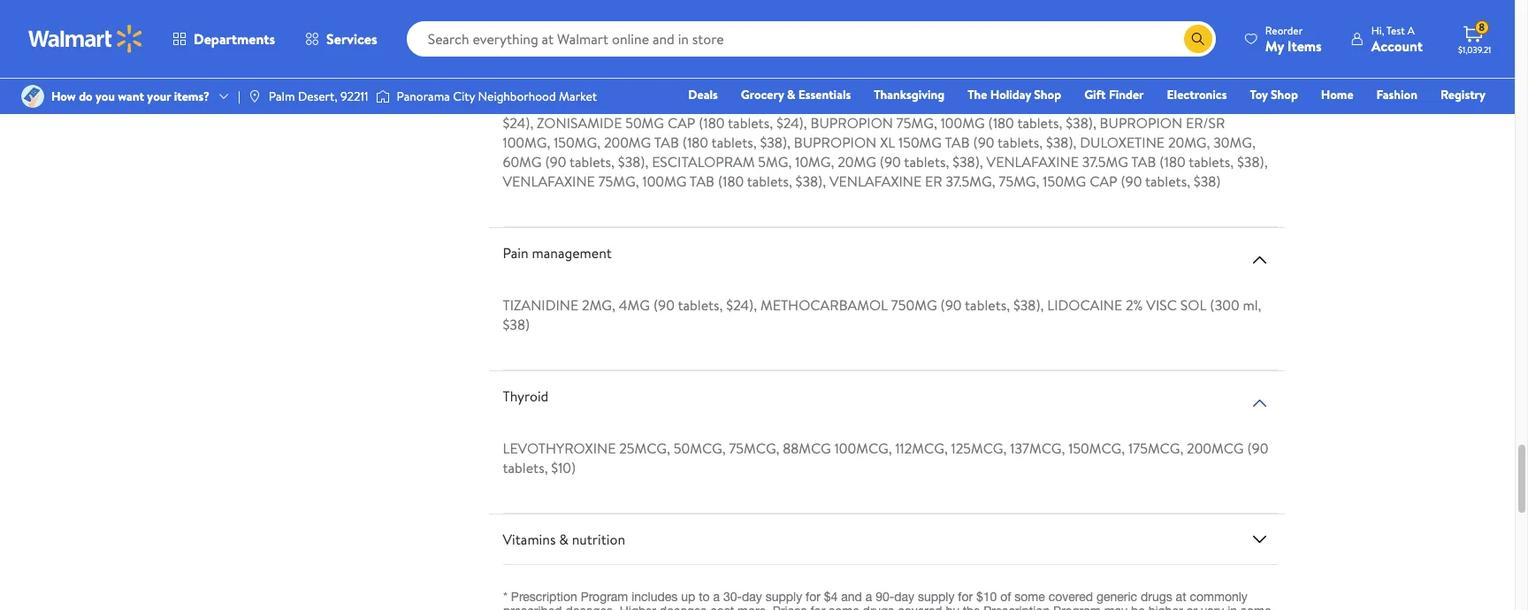 Task type: describe. For each thing, give the bounding box(es) containing it.
100mcg,
[[835, 439, 892, 458]]

thyroid image
[[1249, 393, 1270, 414]]

city
[[453, 88, 475, 105]]

200mcg
[[1187, 439, 1244, 458]]

pain
[[503, 243, 529, 263]]

visc
[[1146, 295, 1177, 315]]

& for grocery
[[787, 86, 795, 103]]

gift
[[1084, 86, 1106, 103]]

$24),
[[726, 295, 757, 315]]

essentials
[[798, 86, 851, 103]]

2mg,
[[582, 295, 615, 315]]

deals
[[688, 86, 718, 103]]

nutrition
[[572, 530, 625, 549]]

thanksgiving
[[874, 86, 945, 103]]

pain management image
[[1249, 249, 1270, 271]]

tizanidine
[[503, 295, 579, 315]]

toy shop link
[[1242, 85, 1306, 104]]

the
[[968, 86, 987, 103]]

walmart+ link
[[1425, 110, 1494, 129]]

750mg
[[891, 295, 937, 315]]

departments button
[[157, 18, 290, 60]]

home
[[1321, 86, 1354, 103]]

departments
[[194, 29, 275, 49]]

reorder
[[1265, 23, 1303, 38]]

tablets, inside levothyroxine 25mcg, 50mcg, 75mcg, 88mcg 100mcg, 112mcg, 125mcg, 137mcg, 150mcg, 175mcg, 200mcg (90 tablets, $10)
[[503, 458, 548, 477]]

test
[[1387, 23, 1405, 38]]

hi, test a account
[[1371, 23, 1423, 55]]

0 horizontal spatial (90
[[653, 295, 675, 315]]

8 $1,039.21
[[1458, 20, 1491, 56]]

methocarbamol
[[760, 295, 888, 315]]

 image for panorama
[[375, 88, 390, 105]]

services
[[326, 29, 377, 49]]

$10)
[[551, 458, 576, 477]]

125mcg,
[[951, 439, 1007, 458]]

150mcg,
[[1068, 439, 1125, 458]]

vitamins & nutrition image
[[1249, 529, 1270, 550]]

pain management
[[503, 243, 612, 263]]

palm desert, 92211
[[269, 88, 368, 105]]

grocery
[[741, 86, 784, 103]]

$38)
[[503, 315, 530, 334]]

75mcg,
[[729, 439, 780, 458]]

how do you want your items?
[[51, 88, 210, 105]]

panorama city neighborhood market
[[397, 88, 597, 105]]

hi,
[[1371, 23, 1384, 38]]

4mg
[[619, 295, 650, 315]]

levothyroxine
[[503, 439, 616, 458]]

account
[[1371, 36, 1423, 55]]

fashion
[[1377, 86, 1418, 103]]

deals link
[[680, 85, 726, 104]]

Search search field
[[406, 21, 1216, 57]]

services button
[[290, 18, 392, 60]]

one debit link
[[1342, 110, 1418, 129]]

1 horizontal spatial tablets,
[[678, 295, 723, 315]]

thanksgiving link
[[866, 85, 953, 104]]

112mcg,
[[895, 439, 948, 458]]

management
[[532, 243, 612, 263]]

registry one debit
[[1350, 86, 1486, 128]]

Walmart Site-Wide search field
[[406, 21, 1216, 57]]

grocery & essentials link
[[733, 85, 859, 104]]

$1,039.21
[[1458, 43, 1491, 56]]

& for vitamins
[[559, 530, 569, 549]]

walmart image
[[28, 25, 143, 53]]

do
[[79, 88, 93, 105]]

the holiday shop
[[968, 86, 1061, 103]]

finder
[[1109, 86, 1144, 103]]

175mcg,
[[1128, 439, 1184, 458]]

lidocaine
[[1047, 295, 1122, 315]]

toy shop
[[1250, 86, 1298, 103]]

2 shop from the left
[[1271, 86, 1298, 103]]



Task type: locate. For each thing, give the bounding box(es) containing it.
tablets,
[[678, 295, 723, 315], [965, 295, 1010, 315], [503, 458, 548, 477]]

the holiday shop link
[[960, 85, 1069, 104]]

items
[[1287, 36, 1322, 55]]

search icon image
[[1191, 32, 1205, 46]]

shop
[[1034, 86, 1061, 103], [1271, 86, 1298, 103]]

92211
[[340, 88, 368, 105]]

88mcg
[[783, 439, 831, 458]]

registry
[[1441, 86, 1486, 103]]

your
[[147, 88, 171, 105]]

registry link
[[1433, 85, 1494, 104]]

|
[[238, 88, 240, 105]]

how
[[51, 88, 76, 105]]

tablets, left $38),
[[965, 295, 1010, 315]]

(90 right the 4mg
[[653, 295, 675, 315]]

tizanidine 2mg, 4mg (90 tablets, $24), methocarbamol 750mg (90 tablets, $38), lidocaine 2% visc sol (300 ml, $38)
[[503, 295, 1261, 334]]

toy
[[1250, 86, 1268, 103]]

market
[[559, 88, 597, 105]]

8
[[1479, 20, 1485, 35]]

tablets, left $10)
[[503, 458, 548, 477]]

gift finder
[[1084, 86, 1144, 103]]

fashion link
[[1369, 85, 1426, 104]]

(90 right 200mcg
[[1247, 439, 1269, 458]]

0 horizontal spatial tablets,
[[503, 458, 548, 477]]

reorder my items
[[1265, 23, 1322, 55]]

vitamins
[[503, 530, 556, 549]]

 image right 92211
[[375, 88, 390, 105]]

50mcg,
[[674, 439, 726, 458]]

(90
[[653, 295, 675, 315], [940, 295, 962, 315], [1247, 439, 1269, 458]]

desert,
[[298, 88, 338, 105]]

0 horizontal spatial  image
[[247, 89, 262, 103]]

shop right toy
[[1271, 86, 1298, 103]]

& inside grocery & essentials 'link'
[[787, 86, 795, 103]]

walmart+
[[1433, 111, 1486, 128]]

my
[[1265, 36, 1284, 55]]

 image for palm
[[247, 89, 262, 103]]

0 horizontal spatial shop
[[1034, 86, 1061, 103]]

levothyroxine 25mcg, 50mcg, 75mcg, 88mcg 100mcg, 112mcg, 125mcg, 137mcg, 150mcg, 175mcg, 200mcg (90 tablets, $10)
[[503, 439, 1269, 477]]

gift finder link
[[1076, 85, 1152, 104]]

electronics link
[[1159, 85, 1235, 104]]

& right vitamins
[[559, 530, 569, 549]]

items?
[[174, 88, 210, 105]]

1 horizontal spatial shop
[[1271, 86, 1298, 103]]

137mcg,
[[1010, 439, 1065, 458]]

25mcg,
[[619, 439, 670, 458]]

panorama
[[397, 88, 450, 105]]

1 horizontal spatial  image
[[375, 88, 390, 105]]

(90 inside levothyroxine 25mcg, 50mcg, 75mcg, 88mcg 100mcg, 112mcg, 125mcg, 137mcg, 150mcg, 175mcg, 200mcg (90 tablets, $10)
[[1247, 439, 1269, 458]]

thyroid
[[503, 386, 549, 406]]

a
[[1408, 23, 1415, 38]]

you
[[96, 88, 115, 105]]

shop right holiday
[[1034, 86, 1061, 103]]

tablets, left $24),
[[678, 295, 723, 315]]

1 horizontal spatial (90
[[940, 295, 962, 315]]

 image
[[375, 88, 390, 105], [247, 89, 262, 103]]

sol
[[1180, 295, 1207, 315]]

want
[[118, 88, 144, 105]]

1 horizontal spatial &
[[787, 86, 795, 103]]

holiday
[[990, 86, 1031, 103]]

palm
[[269, 88, 295, 105]]

vitamins & nutrition
[[503, 530, 625, 549]]

2 horizontal spatial tablets,
[[965, 295, 1010, 315]]

 image right |
[[247, 89, 262, 103]]

1 shop from the left
[[1034, 86, 1061, 103]]

2%
[[1126, 295, 1143, 315]]

home link
[[1313, 85, 1362, 104]]

2 horizontal spatial (90
[[1247, 439, 1269, 458]]

(300
[[1210, 295, 1240, 315]]

one
[[1350, 111, 1377, 128]]

electronics
[[1167, 86, 1227, 103]]

ml,
[[1243, 295, 1261, 315]]

$38),
[[1013, 295, 1044, 315]]

& right grocery
[[787, 86, 795, 103]]

(90 right 750mg
[[940, 295, 962, 315]]

grocery & essentials
[[741, 86, 851, 103]]

0 horizontal spatial &
[[559, 530, 569, 549]]

0 vertical spatial &
[[787, 86, 795, 103]]

1 vertical spatial &
[[559, 530, 569, 549]]

 image
[[21, 85, 44, 108]]

neighborhood
[[478, 88, 556, 105]]

debit
[[1380, 111, 1410, 128]]



Task type: vqa. For each thing, say whether or not it's contained in the screenshot.
the Finder
yes



